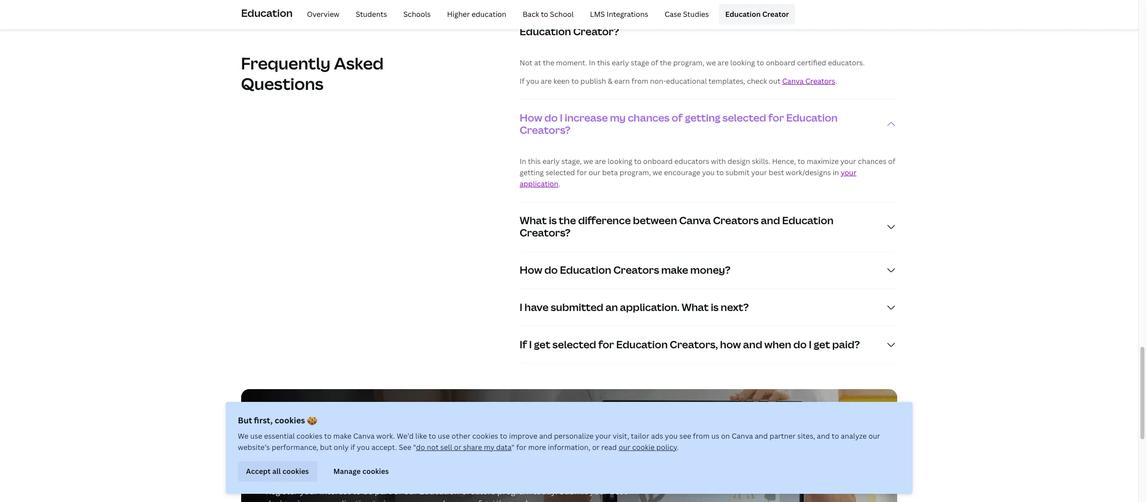 Task type: locate. For each thing, give the bounding box(es) containing it.
selected down stage,
[[546, 168, 575, 177]]

difference
[[578, 214, 631, 227]]

case studies link
[[658, 4, 715, 25]]

if
[[520, 76, 525, 86], [520, 338, 527, 351]]

1 vertical spatial .
[[558, 179, 560, 188]]

to inside "back to school" "link"
[[541, 9, 548, 19]]

0 horizontal spatial early
[[513, 498, 533, 502]]

early
[[612, 58, 629, 67], [542, 156, 560, 166], [513, 498, 533, 502]]

of inside how do i increase my chances of getting selected for education creators?
[[672, 111, 683, 125]]

0 horizontal spatial chances
[[439, 498, 471, 502]]

we
[[238, 431, 249, 441]]

0 horizontal spatial increase
[[383, 498, 417, 502]]

1 creators? from the top
[[520, 123, 571, 137]]

1 vertical spatial application
[[327, 498, 371, 502]]

if inside dropdown button
[[520, 338, 527, 351]]

we right stage,
[[583, 156, 593, 166]]

i left have on the left bottom of the page
[[520, 300, 522, 314]]

0 vertical spatial my
[[610, 111, 626, 125]]

0 horizontal spatial earn
[[518, 439, 555, 461]]

onboard up encourage
[[643, 156, 673, 166]]

looking
[[730, 58, 755, 67], [608, 156, 632, 166]]

integrations
[[607, 9, 648, 19]]

be left part
[[363, 486, 373, 497]]

0 horizontal spatial my
[[484, 443, 495, 452]]

increase down part
[[383, 498, 417, 502]]

you inside 'in this early stage, we are looking to onboard educators with design skills. hence, to maximize your chances of getting selected for our beta program, we encourage you to submit your best work/designs in'
[[702, 168, 715, 177]]

creators inside what is the difference between canva creators and education creators?
[[713, 214, 759, 227]]

creators
[[805, 76, 835, 86], [713, 214, 759, 227], [613, 263, 659, 277], [461, 486, 495, 497]]

the up non-
[[660, 58, 671, 67]]

the up keen on the left top
[[543, 58, 554, 67]]

publish
[[581, 76, 606, 86]]

best right submit
[[610, 486, 627, 497]]

accept all cookies button
[[238, 461, 317, 482]]

0 horizontal spatial make
[[334, 431, 352, 441]]

use up website's
[[251, 431, 263, 441]]

creators? inside what is the difference between canva creators and education creators?
[[520, 226, 571, 240]]

canva right out
[[782, 76, 804, 86]]

early left stage
[[612, 58, 629, 67]]

frequently asked questions
[[241, 52, 384, 95]]

cookies inside button
[[283, 466, 309, 476]]

educational
[[666, 76, 707, 86]]

make left money?
[[661, 263, 688, 277]]

onboard up out
[[766, 58, 795, 67]]

from
[[632, 76, 648, 86], [693, 431, 710, 441], [558, 439, 599, 461]]

moment.
[[556, 58, 587, 67]]

creator
[[762, 9, 789, 19]]

1 horizontal spatial chances
[[628, 111, 670, 125]]

our right part
[[404, 486, 417, 497]]

1 horizontal spatial use
[[438, 431, 450, 441]]

1 horizontal spatial getting
[[520, 168, 544, 177]]

0 vertical spatial early
[[612, 58, 629, 67]]

do right when
[[793, 338, 807, 351]]

can
[[773, 12, 793, 26]]

accept.
[[372, 443, 397, 452]]

you right the 'if'
[[357, 443, 370, 452]]

1 vertical spatial earn
[[518, 439, 555, 461]]

in up the publish
[[589, 58, 595, 67]]

best
[[769, 168, 784, 177], [610, 486, 627, 497]]

skills.
[[752, 156, 770, 166]]

questions
[[241, 73, 324, 95]]

be for designs!
[[363, 486, 373, 497]]

use
[[251, 431, 263, 441], [438, 431, 450, 441]]

1 vertical spatial best
[[610, 486, 627, 497]]

increase down the publish
[[565, 111, 608, 125]]

increase inside the create for your classroom and earn from your designs! register your interest to be part of our education creators program today. submit your best designs in your application to increase your chances of getting early access.
[[383, 498, 417, 502]]

1 vertical spatial getting
[[520, 168, 544, 177]]

2 how from the top
[[520, 263, 542, 277]]

1 horizontal spatial in
[[589, 58, 595, 67]]

0 horizontal spatial application
[[327, 498, 371, 502]]

canva up the 'if'
[[353, 431, 375, 441]]

tailor
[[631, 431, 650, 441]]

0 vertical spatial we
[[706, 58, 716, 67]]

2 if from the top
[[520, 338, 527, 351]]

how for how do i increase my chances of getting selected for education creators?
[[520, 111, 542, 125]]

we
[[706, 58, 716, 67], [583, 156, 593, 166], [653, 168, 662, 177]]

1 horizontal spatial we
[[653, 168, 662, 177]]

are up templates, on the right of the page
[[718, 58, 729, 67]]

or right 'sell'
[[454, 443, 462, 452]]

1 horizontal spatial early
[[542, 156, 560, 166]]

your inside we use essential cookies to make canva work. we'd like to use other cookies to improve and personalize your visit, tailor ads you see from us on canva and partner sites, and to analyze our website's performance, but only if you accept. see "
[[595, 431, 611, 441]]

use up 'sell'
[[438, 431, 450, 441]]

get left paid?
[[814, 338, 830, 351]]

1 vertical spatial this
[[528, 156, 541, 166]]

0 horizontal spatial in
[[520, 156, 526, 166]]

2 vertical spatial chances
[[439, 498, 471, 502]]

i am not an educator at an accredited institution. can i apply to be an education creator? button
[[520, 1, 897, 50]]

menu bar
[[297, 4, 795, 25]]

our left beta
[[589, 168, 600, 177]]

2 vertical spatial getting
[[483, 498, 511, 502]]

and inside what is the difference between canva creators and education creators?
[[761, 214, 780, 227]]

of
[[651, 58, 658, 67], [672, 111, 683, 125], [888, 156, 895, 166], [394, 486, 402, 497], [473, 498, 481, 502]]

education inside i am not an educator at an accredited institution. can i apply to be an education creator?
[[520, 24, 571, 38]]

register
[[266, 486, 298, 497]]

manage
[[334, 466, 361, 476]]

1 horizontal spatial from
[[632, 76, 648, 86]]

. for canva
[[835, 76, 837, 86]]

2 horizontal spatial chances
[[858, 156, 886, 166]]

0 horizontal spatial we
[[583, 156, 593, 166]]

1 horizontal spatial be
[[844, 12, 857, 26]]

our inside the create for your classroom and earn from your designs! register your interest to be part of our education creators program today. submit your best designs in your application to increase your chances of getting early access.
[[404, 486, 417, 497]]

1 or from the left
[[454, 443, 462, 452]]

0 vertical spatial how
[[520, 111, 542, 125]]

selected down check
[[723, 111, 766, 125]]

are up beta
[[595, 156, 606, 166]]

0 vertical spatial if
[[520, 76, 525, 86]]

do down keen on the left top
[[544, 111, 558, 125]]

chances inside how do i increase my chances of getting selected for education creators?
[[628, 111, 670, 125]]

submit
[[726, 168, 750, 177]]

0 horizontal spatial get
[[534, 338, 550, 351]]

information,
[[548, 443, 591, 452]]

part
[[375, 486, 392, 497]]

2 creators? from the top
[[520, 226, 571, 240]]

do
[[544, 111, 558, 125], [544, 263, 558, 277], [793, 338, 807, 351], [416, 443, 425, 452]]

looking up beta
[[608, 156, 632, 166]]

the
[[543, 58, 554, 67], [660, 58, 671, 67], [559, 214, 576, 227]]

0 vertical spatial best
[[769, 168, 784, 177]]

1 horizontal spatial at
[[630, 12, 641, 26]]

program, right beta
[[620, 168, 651, 177]]

0 horizontal spatial in
[[298, 498, 305, 502]]

education
[[241, 6, 293, 20], [725, 9, 761, 19], [520, 24, 571, 38], [786, 111, 838, 125], [782, 214, 834, 227], [560, 263, 611, 277], [616, 338, 668, 351], [419, 486, 459, 497]]

0 vertical spatial earn
[[614, 76, 630, 86]]

my down &
[[610, 111, 626, 125]]

from left read
[[558, 439, 599, 461]]

make inside we use essential cookies to make canva work. we'd like to use other cookies to improve and personalize your visit, tailor ads you see from us on canva and partner sites, and to analyze our website's performance, but only if you accept. see "
[[334, 431, 352, 441]]

1 horizontal spatial my
[[610, 111, 626, 125]]

back to school
[[523, 9, 574, 19]]

cookies down 🍪 at the bottom left
[[297, 431, 323, 441]]

for down stage,
[[577, 168, 587, 177]]

case studies
[[665, 9, 709, 19]]

1 horizontal spatial or
[[592, 443, 600, 452]]

you
[[526, 76, 539, 86], [702, 168, 715, 177], [665, 431, 678, 441], [357, 443, 370, 452]]

the for difference
[[559, 214, 576, 227]]

i have submitted an application. what is next?
[[520, 300, 749, 314]]

educators
[[674, 156, 709, 166]]

if down not
[[520, 76, 525, 86]]

be
[[844, 12, 857, 26], [363, 486, 373, 497]]

increase inside how do i increase my chances of getting selected for education creators?
[[565, 111, 608, 125]]

create for your classroom and earn from your designs! register your interest to be part of our education creators program today. submit your best designs in your application to increase your chances of getting early access.
[[266, 439, 641, 502]]

designs!
[[266, 460, 331, 482]]

1 vertical spatial at
[[534, 58, 541, 67]]

1 vertical spatial selected
[[546, 168, 575, 177]]

creators up i have submitted an application. what is next?
[[613, 263, 659, 277]]

onboard
[[766, 58, 795, 67], [643, 156, 673, 166]]

0 horizontal spatial what
[[520, 214, 547, 227]]

i right when
[[809, 338, 812, 351]]

1 horizontal spatial application
[[520, 179, 558, 188]]

get down have on the left bottom of the page
[[534, 338, 550, 351]]

cookies
[[275, 415, 305, 426], [297, 431, 323, 441], [472, 431, 498, 441], [283, 466, 309, 476], [363, 466, 389, 476]]

1 vertical spatial early
[[542, 156, 560, 166]]

or left read
[[592, 443, 600, 452]]

best down hence, in the right top of the page
[[769, 168, 784, 177]]

are inside 'in this early stage, we are looking to onboard educators with design skills. hence, to maximize your chances of getting selected for our beta program, we encourage you to submit your best work/designs in'
[[595, 156, 606, 166]]

creators?
[[520, 123, 571, 137], [520, 226, 571, 240]]

1 vertical spatial we
[[583, 156, 593, 166]]

higher
[[447, 9, 470, 19]]

2 horizontal spatial from
[[693, 431, 710, 441]]

0 vertical spatial onboard
[[766, 58, 795, 67]]

make up only
[[334, 431, 352, 441]]

1 vertical spatial onboard
[[643, 156, 673, 166]]

creator?
[[573, 24, 619, 38]]

1 horizontal spatial are
[[595, 156, 606, 166]]

how inside how do i increase my chances of getting selected for education creators?
[[520, 111, 542, 125]]

1 horizontal spatial is
[[711, 300, 719, 314]]

2 vertical spatial early
[[513, 498, 533, 502]]

selected down submitted
[[553, 338, 596, 351]]

this up &
[[597, 58, 610, 67]]

money?
[[690, 263, 731, 277]]

higher education link
[[441, 4, 512, 25]]

0 vertical spatial application
[[520, 179, 558, 188]]

i down keen on the left top
[[560, 111, 563, 125]]

1 if from the top
[[520, 76, 525, 86]]

work/designs
[[786, 168, 831, 177]]

0 horizontal spatial best
[[610, 486, 627, 497]]

0 vertical spatial what
[[520, 214, 547, 227]]

if down have on the left bottom of the page
[[520, 338, 527, 351]]

this left stage,
[[528, 156, 541, 166]]

0 vertical spatial chances
[[628, 111, 670, 125]]

1 vertical spatial in
[[298, 498, 305, 502]]

0 horizontal spatial this
[[528, 156, 541, 166]]

1 horizontal spatial increase
[[565, 111, 608, 125]]

0 horizontal spatial onboard
[[643, 156, 673, 166]]

early left stage,
[[542, 156, 560, 166]]

onboard inside 'in this early stage, we are looking to onboard educators with design skills. hence, to maximize your chances of getting selected for our beta program, we encourage you to submit your best work/designs in'
[[643, 156, 673, 166]]

earn right data
[[518, 439, 555, 461]]

make
[[661, 263, 688, 277], [334, 431, 352, 441]]

1 horizontal spatial the
[[559, 214, 576, 227]]

cookies inside button
[[363, 466, 389, 476]]

are left keen on the left top
[[541, 76, 552, 86]]

creators inside the create for your classroom and earn from your designs! register your interest to be part of our education creators program today. submit your best designs in your application to increase your chances of getting early access.
[[461, 486, 495, 497]]

asked
[[334, 52, 384, 74]]

how
[[520, 111, 542, 125], [520, 263, 542, 277]]

be inside i am not an educator at an accredited institution. can i apply to be an education creator?
[[844, 12, 857, 26]]

all
[[273, 466, 281, 476]]

cookies up essential at the left
[[275, 415, 305, 426]]

to
[[541, 9, 548, 19], [831, 12, 842, 26], [757, 58, 764, 67], [571, 76, 579, 86], [634, 156, 641, 166], [798, 156, 805, 166], [717, 168, 724, 177], [324, 431, 332, 441], [429, 431, 436, 441], [500, 431, 508, 441], [832, 431, 839, 441], [353, 486, 361, 497], [373, 498, 381, 502]]

1 vertical spatial creators?
[[520, 226, 571, 240]]

2 vertical spatial we
[[653, 168, 662, 177]]

stage
[[631, 58, 649, 67]]

" down improve
[[512, 443, 515, 452]]

my left data
[[484, 443, 495, 452]]

what inside what is the difference between canva creators and education creators?
[[520, 214, 547, 227]]

education creator
[[725, 9, 789, 19]]

" right see
[[413, 443, 416, 452]]

i inside how do i increase my chances of getting selected for education creators?
[[560, 111, 563, 125]]

our right analyze
[[869, 431, 881, 441]]

if for if you are keen to publish & earn from non-educational templates, check out canva creators .
[[520, 76, 525, 86]]

out
[[769, 76, 781, 86]]

at right not
[[534, 58, 541, 67]]

1 horizontal spatial what
[[682, 300, 709, 314]]

an left "case"
[[643, 12, 656, 26]]

we left encourage
[[653, 168, 662, 177]]

2 horizontal spatial the
[[660, 58, 671, 67]]

0 vertical spatial .
[[835, 76, 837, 86]]

you down with
[[702, 168, 715, 177]]

earn right &
[[614, 76, 630, 86]]

if i get selected for education creators, how and when do i get paid? button
[[520, 326, 897, 363]]

students link
[[350, 4, 393, 25]]

at
[[630, 12, 641, 26], [534, 58, 541, 67]]

in right designs
[[298, 498, 305, 502]]

templates,
[[709, 76, 745, 86]]

in down maximize
[[833, 168, 839, 177]]

creators? inside how do i increase my chances of getting selected for education creators?
[[520, 123, 571, 137]]

program, up educational
[[673, 58, 704, 67]]

you up policy
[[665, 431, 678, 441]]

your
[[840, 156, 856, 166], [751, 168, 767, 177], [841, 168, 857, 177], [595, 431, 611, 441], [354, 439, 392, 461], [603, 439, 641, 461], [300, 486, 318, 497], [590, 486, 608, 497], [307, 498, 325, 502], [419, 498, 437, 502]]

from left us
[[693, 431, 710, 441]]

1 vertical spatial looking
[[608, 156, 632, 166]]

1 " from the left
[[413, 443, 416, 452]]

1 vertical spatial is
[[711, 300, 719, 314]]

visit,
[[613, 431, 629, 441]]

1 horizontal spatial make
[[661, 263, 688, 277]]

. for cookie
[[677, 443, 679, 452]]

back to school link
[[517, 4, 580, 25]]

best inside 'in this early stage, we are looking to onboard educators with design skills. hence, to maximize your chances of getting selected for our beta program, we encourage you to submit your best work/designs in'
[[769, 168, 784, 177]]

canva right between
[[679, 214, 711, 227]]

1 vertical spatial are
[[541, 76, 552, 86]]

1 horizontal spatial looking
[[730, 58, 755, 67]]

make inside how do education creators make money? dropdown button
[[661, 263, 688, 277]]

1 horizontal spatial get
[[814, 338, 830, 351]]

an
[[567, 12, 579, 26], [643, 12, 656, 26], [859, 12, 871, 26], [605, 300, 618, 314]]

early down program
[[513, 498, 533, 502]]

accept all cookies
[[246, 466, 309, 476]]

do down like
[[416, 443, 425, 452]]

education inside education creator link
[[725, 9, 761, 19]]

the inside what is the difference between canva creators and education creators?
[[559, 214, 576, 227]]

for left the 'if'
[[325, 439, 351, 461]]

1 horizontal spatial onboard
[[766, 58, 795, 67]]

cookies up part
[[363, 466, 389, 476]]

0 vertical spatial increase
[[565, 111, 608, 125]]

getting inside 'in this early stage, we are looking to onboard educators with design skills. hence, to maximize your chances of getting selected for our beta program, we encourage you to submit your best work/designs in'
[[520, 168, 544, 177]]

1 vertical spatial how
[[520, 263, 542, 277]]

we up templates, on the right of the page
[[706, 58, 716, 67]]

0 vertical spatial getting
[[685, 111, 720, 125]]

submit
[[559, 486, 588, 497]]

education inside the create for your classroom and earn from your designs! register your interest to be part of our education creators program today. submit your best designs in your application to increase your chances of getting early access.
[[419, 486, 459, 497]]

and inside the create for your classroom and earn from your designs! register your interest to be part of our education creators program today. submit your best designs in your application to increase your chances of getting early access.
[[484, 439, 514, 461]]

0 vertical spatial is
[[549, 214, 557, 227]]

0 vertical spatial at
[[630, 12, 641, 26]]

creators down submit
[[713, 214, 759, 227]]

0 horizontal spatial program,
[[620, 168, 651, 177]]

canva right the "on"
[[732, 431, 753, 441]]

education
[[472, 9, 506, 19]]

educators.
[[828, 58, 865, 67]]

0 horizontal spatial "
[[413, 443, 416, 452]]

0 horizontal spatial from
[[558, 439, 599, 461]]

overview
[[307, 9, 339, 19]]

the left difference
[[559, 214, 576, 227]]

0 horizontal spatial the
[[543, 58, 554, 67]]

at right the educator
[[630, 12, 641, 26]]

getting inside the create for your classroom and earn from your designs! register your interest to be part of our education creators program today. submit your best designs in your application to increase your chances of getting early access.
[[483, 498, 511, 502]]

in left stage,
[[520, 156, 526, 166]]

1 horizontal spatial .
[[677, 443, 679, 452]]

best inside the create for your classroom and earn from your designs! register your interest to be part of our education creators program today. submit your best designs in your application to increase your chances of getting early access.
[[610, 486, 627, 497]]

personalize
[[554, 431, 594, 441]]

my inside how do i increase my chances of getting selected for education creators?
[[610, 111, 626, 125]]

lms integrations
[[590, 9, 648, 19]]

2 horizontal spatial .
[[835, 76, 837, 86]]

1 how from the top
[[520, 111, 542, 125]]

2 vertical spatial are
[[595, 156, 606, 166]]

from left non-
[[632, 76, 648, 86]]

be inside the create for your classroom and earn from your designs! register your interest to be part of our education creators program today. submit your best designs in your application to increase your chances of getting early access.
[[363, 486, 373, 497]]

1 vertical spatial if
[[520, 338, 527, 351]]

looking up check
[[730, 58, 755, 67]]

cookies right all
[[283, 466, 309, 476]]

0 vertical spatial be
[[844, 12, 857, 26]]

0 horizontal spatial be
[[363, 486, 373, 497]]

creators left program
[[461, 486, 495, 497]]

0 vertical spatial in
[[833, 168, 839, 177]]

earn
[[614, 76, 630, 86], [518, 439, 555, 461]]

for down out
[[768, 111, 784, 125]]

creators,
[[670, 338, 718, 351]]

1 vertical spatial chances
[[858, 156, 886, 166]]

0 vertical spatial program,
[[673, 58, 704, 67]]

0 vertical spatial selected
[[723, 111, 766, 125]]

2 horizontal spatial getting
[[685, 111, 720, 125]]

be right apply
[[844, 12, 857, 26]]



Task type: describe. For each thing, give the bounding box(es) containing it.
creators inside dropdown button
[[613, 263, 659, 277]]

for inside how do i increase my chances of getting selected for education creators?
[[768, 111, 784, 125]]

2 horizontal spatial are
[[718, 58, 729, 67]]

our inside 'in this early stage, we are looking to onboard educators with design skills. hence, to maximize your chances of getting selected for our beta program, we encourage you to submit your best work/designs in'
[[589, 168, 600, 177]]

for inside 'in this early stage, we are looking to onboard educators with design skills. hence, to maximize your chances of getting selected for our beta program, we encourage you to submit your best work/designs in'
[[577, 168, 587, 177]]

chances inside the create for your classroom and earn from your designs! register your interest to be part of our education creators program today. submit your best designs in your application to increase your chances of getting early access.
[[439, 498, 471, 502]]

1 vertical spatial my
[[484, 443, 495, 452]]

overview link
[[301, 4, 346, 25]]

we'd
[[397, 431, 414, 441]]

schools
[[403, 9, 431, 19]]

2 or from the left
[[592, 443, 600, 452]]

first,
[[254, 415, 273, 426]]

educator
[[581, 12, 628, 26]]

education creator link
[[719, 4, 795, 25]]

0 horizontal spatial .
[[558, 179, 560, 188]]

lms
[[590, 9, 605, 19]]

this inside 'in this early stage, we are looking to onboard educators with design skills. hence, to maximize your chances of getting selected for our beta program, we encourage you to submit your best work/designs in'
[[528, 156, 541, 166]]

looking inside 'in this early stage, we are looking to onboard educators with design skills. hence, to maximize your chances of getting selected for our beta program, we encourage you to submit your best work/designs in'
[[608, 156, 632, 166]]

is inside dropdown button
[[711, 300, 719, 314]]

school
[[550, 9, 574, 19]]

1 horizontal spatial program,
[[673, 58, 704, 67]]

institution.
[[715, 12, 771, 26]]

2 horizontal spatial we
[[706, 58, 716, 67]]

see
[[680, 431, 692, 441]]

to inside i am not an educator at an accredited institution. can i apply to be an education creator?
[[831, 12, 842, 26]]

how do i increase my chances of getting selected for education creators? button
[[520, 100, 897, 149]]

1 horizontal spatial this
[[597, 58, 610, 67]]

if
[[351, 443, 355, 452]]

in this early stage, we are looking to onboard educators with design skills. hence, to maximize your chances of getting selected for our beta program, we encourage you to submit your best work/designs in
[[520, 156, 895, 177]]

you down not
[[526, 76, 539, 86]]

frequently
[[241, 52, 331, 74]]

higher education
[[447, 9, 506, 19]]

read
[[602, 443, 617, 452]]

in inside 'in this early stage, we are looking to onboard educators with design skills. hence, to maximize your chances of getting selected for our beta program, we encourage you to submit your best work/designs in'
[[833, 168, 839, 177]]

paid?
[[832, 338, 860, 351]]

schools link
[[397, 4, 437, 25]]

" inside we use essential cookies to make canva work. we'd like to use other cookies to improve and personalize your visit, tailor ads you see from us on canva and partner sites, and to analyze our website's performance, but only if you accept. see "
[[413, 443, 416, 452]]

do not sell or share my data link
[[416, 443, 512, 452]]

interest
[[320, 486, 351, 497]]

1 get from the left
[[534, 338, 550, 351]]

do not sell or share my data " for more information, or read our cookie policy .
[[416, 443, 679, 452]]

1 horizontal spatial earn
[[614, 76, 630, 86]]

between
[[633, 214, 677, 227]]

classroom
[[396, 439, 480, 461]]

how do education creators make money?
[[520, 263, 731, 277]]

2 vertical spatial selected
[[553, 338, 596, 351]]

🍪
[[307, 415, 317, 426]]

back
[[523, 9, 539, 19]]

at inside i am not an educator at an accredited institution. can i apply to be an education creator?
[[630, 12, 641, 26]]

0 vertical spatial in
[[589, 58, 595, 67]]

from inside the create for your classroom and earn from your designs! register your interest to be part of our education creators program today. submit your best designs in your application to increase your chances of getting early access.
[[558, 439, 599, 461]]

0 horizontal spatial at
[[534, 58, 541, 67]]

accredited
[[658, 12, 713, 26]]

if you are keen to publish & earn from non-educational templates, check out canva creators .
[[520, 76, 837, 86]]

policy
[[657, 443, 677, 452]]

studies
[[683, 9, 709, 19]]

not at the moment. in this early stage of the program, we are looking to onboard certified educators.
[[520, 58, 865, 67]]

application inside the create for your classroom and earn from your designs! register your interest to be part of our education creators program today. submit your best designs in your application to increase your chances of getting early access.
[[327, 498, 371, 502]]

do up have on the left bottom of the page
[[544, 263, 558, 277]]

education inside how do education creators make money? dropdown button
[[560, 263, 611, 277]]

early inside the create for your classroom and earn from your designs! register your interest to be part of our education creators program today. submit your best designs in your application to increase your chances of getting early access.
[[513, 498, 533, 502]]

manage cookies button
[[326, 461, 397, 482]]

getting inside how do i increase my chances of getting selected for education creators?
[[685, 111, 720, 125]]

submitted
[[551, 300, 603, 314]]

who can apply to be an education creator? region
[[520, 0, 897, 8]]

application inside your application
[[520, 179, 558, 188]]

2 get from the left
[[814, 338, 830, 351]]

an up educators.
[[859, 12, 871, 26]]

selected inside how do i increase my chances of getting selected for education creators?
[[723, 111, 766, 125]]

on
[[721, 431, 730, 441]]

not
[[542, 12, 565, 26]]

for down improve
[[517, 443, 527, 452]]

is inside what is the difference between canva creators and education creators?
[[549, 214, 557, 227]]

an right submitted
[[605, 300, 618, 314]]

creators down certified
[[805, 76, 835, 86]]

0 horizontal spatial are
[[541, 76, 552, 86]]

the for moment.
[[543, 58, 554, 67]]

essential
[[264, 431, 295, 441]]

when
[[764, 338, 791, 351]]

cookie
[[632, 443, 655, 452]]

ads
[[651, 431, 663, 441]]

what inside i have submitted an application. what is next? dropdown button
[[682, 300, 709, 314]]

if for if i get selected for education creators, how and when do i get paid?
[[520, 338, 527, 351]]

we use essential cookies to make canva work. we'd like to use other cookies to improve and personalize your visit, tailor ads you see from us on canva and partner sites, and to analyze our website's performance, but only if you accept. see "
[[238, 431, 881, 452]]

canva inside what is the difference between canva creators and education creators?
[[679, 214, 711, 227]]

but first, cookies 🍪
[[238, 415, 317, 426]]

work.
[[377, 431, 395, 441]]

non-
[[650, 76, 666, 86]]

create
[[266, 439, 322, 461]]

program, inside 'in this early stage, we are looking to onboard educators with design skills. hence, to maximize your chances of getting selected for our beta program, we encourage you to submit your best work/designs in'
[[620, 168, 651, 177]]

for down i have submitted an application. what is next?
[[598, 338, 614, 351]]

our down visit,
[[619, 443, 631, 452]]

early inside 'in this early stage, we are looking to onboard educators with design skills. hence, to maximize your chances of getting selected for our beta program, we encourage you to submit your best work/designs in'
[[542, 156, 560, 166]]

what is the difference between canva creators and education creators?
[[520, 214, 834, 240]]

am
[[525, 12, 540, 26]]

i left back on the left top of page
[[520, 12, 522, 26]]

and inside dropdown button
[[743, 338, 762, 351]]

hence,
[[772, 156, 796, 166]]

next?
[[721, 300, 749, 314]]

access.
[[535, 498, 563, 502]]

analyze
[[841, 431, 867, 441]]

but
[[238, 415, 252, 426]]

apply
[[800, 12, 828, 26]]

an right not
[[567, 12, 579, 26]]

lms integrations link
[[584, 4, 654, 25]]

case
[[665, 9, 681, 19]]

sell
[[441, 443, 453, 452]]

us
[[712, 431, 720, 441]]

for inside the create for your classroom and earn from your designs! register your interest to be part of our education creators program today. submit your best designs in your application to increase your chances of getting early access.
[[325, 439, 351, 461]]

i down have on the left bottom of the page
[[529, 338, 532, 351]]

performance,
[[272, 443, 319, 452]]

menu bar containing overview
[[297, 4, 795, 25]]

certified
[[797, 58, 826, 67]]

chances inside 'in this early stage, we are looking to onboard educators with design skills. hence, to maximize your chances of getting selected for our beta program, we encourage you to submit your best work/designs in'
[[858, 156, 886, 166]]

more
[[528, 443, 546, 452]]

what is the difference between canva creators and education creators? button
[[520, 202, 897, 251]]

design
[[728, 156, 750, 166]]

our inside we use essential cookies to make canva work. we'd like to use other cookies to improve and personalize your visit, tailor ads you see from us on canva and partner sites, and to analyze our website's performance, but only if you accept. see "
[[869, 431, 881, 441]]

in inside 'in this early stage, we are looking to onboard educators with design skills. hence, to maximize your chances of getting selected for our beta program, we encourage you to submit your best work/designs in'
[[520, 156, 526, 166]]

canva creators link
[[782, 76, 835, 86]]

earn inside the create for your classroom and earn from your designs! register your interest to be part of our education creators program today. submit your best designs in your application to increase your chances of getting early access.
[[518, 439, 555, 461]]

with
[[711, 156, 726, 166]]

i inside i have submitted an application. what is next? dropdown button
[[520, 300, 522, 314]]

only
[[334, 443, 349, 452]]

education inside the if i get selected for education creators, how and when do i get paid? dropdown button
[[616, 338, 668, 351]]

be for institution.
[[844, 12, 857, 26]]

education inside how do i increase my chances of getting selected for education creators?
[[786, 111, 838, 125]]

how for how do education creators make money?
[[520, 263, 542, 277]]

share
[[463, 443, 482, 452]]

1 use from the left
[[251, 431, 263, 441]]

cookies up share on the bottom of the page
[[472, 431, 498, 441]]

2 " from the left
[[512, 443, 515, 452]]

maximize
[[807, 156, 839, 166]]

2 use from the left
[[438, 431, 450, 441]]

do inside how do i increase my chances of getting selected for education creators?
[[544, 111, 558, 125]]

accept
[[246, 466, 271, 476]]

like
[[416, 431, 427, 441]]

education inside what is the difference between canva creators and education creators?
[[782, 214, 834, 227]]

not
[[427, 443, 439, 452]]

of inside 'in this early stage, we are looking to onboard educators with design skills. hence, to maximize your chances of getting selected for our beta program, we encourage you to submit your best work/designs in'
[[888, 156, 895, 166]]

application.
[[620, 300, 680, 314]]

how do i increase my chances of getting selected for education creators?
[[520, 111, 838, 137]]

in inside the create for your classroom and earn from your designs! register your interest to be part of our education creators program today. submit your best designs in your application to increase your chances of getting early access.
[[298, 498, 305, 502]]

i right can
[[795, 12, 798, 26]]

i am not an educator at an accredited institution. can i apply to be an education creator?
[[520, 12, 871, 38]]

website's
[[238, 443, 270, 452]]

0 vertical spatial looking
[[730, 58, 755, 67]]

from inside we use essential cookies to make canva work. we'd like to use other cookies to improve and personalize your visit, tailor ads you see from us on canva and partner sites, and to analyze our website's performance, but only if you accept. see "
[[693, 431, 710, 441]]

your inside your application
[[841, 168, 857, 177]]

selected inside 'in this early stage, we are looking to onboard educators with design skills. hence, to maximize your chances of getting selected for our beta program, we encourage you to submit your best work/designs in'
[[546, 168, 575, 177]]

see
[[399, 443, 412, 452]]

keen
[[554, 76, 570, 86]]



Task type: vqa. For each thing, say whether or not it's contained in the screenshot.
leftmost Video
no



